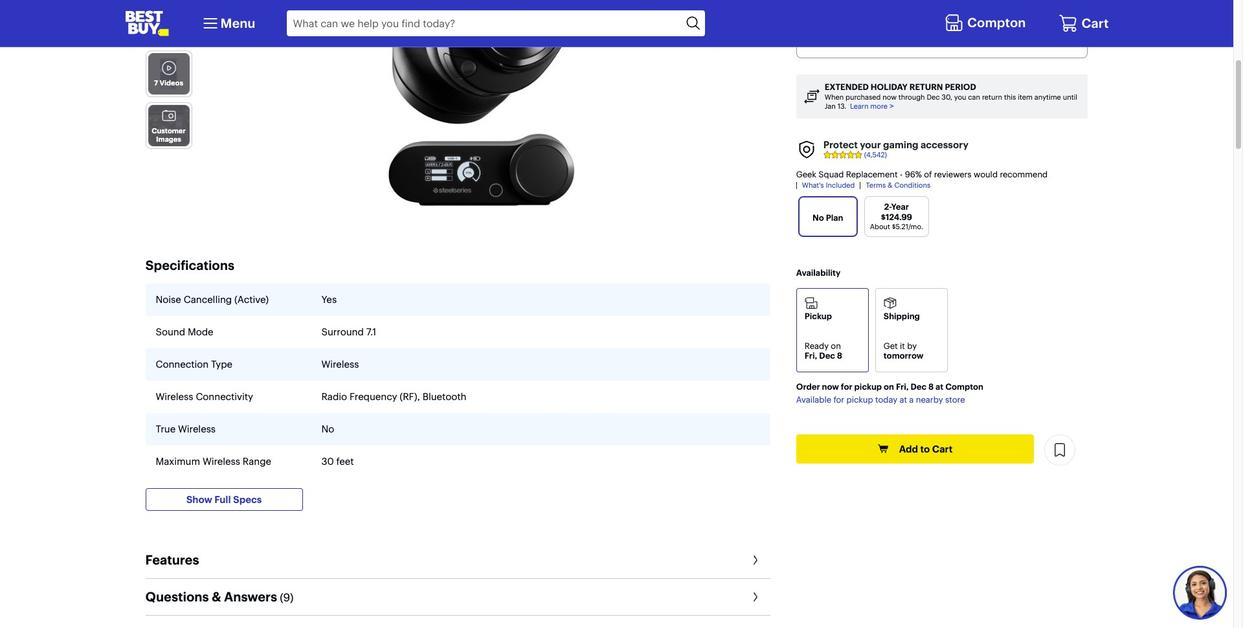 Task type: describe. For each thing, give the bounding box(es) containing it.
specifications
[[145, 257, 234, 273]]

alt view zoom 12. steelseries - arctis nova pro wireless multi gaming headset for ps5, ps4, switch - black. image
[[148, 6, 189, 38]]

you inside when purchased now through dec 30, you can return this item anytime until jan 13.
[[954, 93, 966, 102]]

+ 11 more
[[160, 11, 178, 33]]

customer images button
[[146, 103, 191, 148]]

& for questions
[[212, 589, 221, 605]]

(
[[280, 591, 283, 604]]

show full specs
[[186, 493, 262, 505]]

surround
[[321, 326, 364, 338]]

30
[[321, 455, 334, 468]]

8 inside ready on fri, dec 8
[[837, 350, 842, 361]]

order
[[796, 381, 820, 392]]

-
[[900, 169, 903, 179]]

terms & conditions link
[[860, 180, 931, 189]]

answers
[[224, 589, 277, 605]]

1 vertical spatial your
[[860, 138, 881, 151]]

check
[[845, 32, 870, 42]]

wireless down connection
[[156, 391, 193, 403]]

no plan
[[813, 212, 843, 222]]

connection
[[156, 358, 209, 370]]

on inside order now for pickup on fri, dec 8 at compton available for pickup today at a nearby store
[[884, 381, 894, 392]]

yes
[[321, 293, 337, 306]]

(4,542)
[[864, 150, 887, 159]]

maximum
[[156, 455, 200, 468]]

of
[[924, 169, 932, 179]]

what's included link
[[796, 180, 855, 189]]

protect
[[823, 138, 858, 151]]

11
[[168, 11, 178, 24]]

sound
[[156, 326, 185, 338]]

connectivity
[[196, 391, 253, 403]]

add
[[899, 443, 918, 455]]

2-year $124.99 about $5.21/mo.
[[870, 201, 923, 231]]

squad
[[819, 169, 844, 179]]

noise
[[156, 293, 181, 306]]

return
[[982, 93, 1002, 102]]

tomorrow
[[884, 350, 924, 361]]

cancelling
[[184, 293, 232, 306]]

can
[[968, 93, 980, 102]]

(active)
[[234, 293, 269, 306]]

today
[[875, 395, 897, 405]]

wireless left range
[[203, 455, 240, 468]]

9
[[283, 591, 290, 604]]

pickup
[[805, 311, 832, 321]]

noise cancelling (active)
[[156, 293, 269, 306]]

$5.21/mo.
[[892, 222, 923, 231]]

8 inside order now for pickup on fri, dec 8 at compton available for pickup today at a nearby store
[[928, 381, 934, 392]]

bestbuy.com image
[[125, 10, 169, 36]]

geek squad replacement - 96% of reviewers would recommend what's included
[[796, 169, 1048, 189]]

1 vertical spatial for
[[834, 395, 844, 405]]

features
[[145, 552, 199, 568]]

0 vertical spatial for
[[841, 381, 853, 392]]

1 vertical spatial at
[[900, 395, 907, 405]]

show full specs button
[[145, 488, 303, 511]]

30 feet
[[321, 455, 354, 468]]

order now for pickup on fri, dec 8 at compton available for pickup today at a nearby store
[[796, 381, 984, 405]]

(rf),
[[400, 391, 420, 403]]

jan 13.
[[825, 101, 847, 110]]

7 videos button
[[146, 51, 191, 97]]

conditions
[[894, 180, 931, 189]]

now inside order now for pickup on fri, dec 8 at compton available for pickup today at a nearby store
[[822, 381, 839, 392]]

wireless right true
[[178, 423, 216, 435]]

shipping
[[884, 311, 920, 321]]

dec 30,
[[927, 93, 952, 102]]

0 vertical spatial pickup
[[854, 381, 882, 392]]

cart icon image
[[1059, 14, 1078, 33]]

fri, inside order now for pickup on fri, dec 8 at compton available for pickup today at a nearby store
[[896, 381, 909, 392]]

type
[[211, 358, 232, 370]]

dec inside ready on fri, dec 8
[[819, 350, 835, 361]]

fri, inside ready on fri, dec 8
[[805, 350, 817, 361]]

no plan button
[[798, 196, 858, 237]]

gaming
[[883, 138, 919, 151]]

images
[[156, 134, 181, 144]]

0 vertical spatial more
[[160, 24, 178, 33]]

menu button
[[200, 13, 255, 34]]

1 vertical spatial pickup
[[847, 395, 873, 405]]

holiday
[[871, 81, 908, 92]]

front zoom. steelseries - arctis nova pro wireless multi gaming headset for ps5, ps4, switch - black. image
[[388, 0, 581, 206]]

compton button
[[945, 11, 1029, 35]]

reviewers
[[934, 169, 972, 179]]

Type to search. Navigate forward to hear suggestions text field
[[287, 10, 682, 36]]

full
[[214, 493, 231, 505]]

questions & answers ( 9 )
[[145, 589, 294, 605]]

a inside save when you trade-in a similar device. check your trade-in value.
[[941, 22, 945, 32]]

cart inside "cart" link
[[1082, 15, 1109, 31]]

radio
[[321, 391, 347, 403]]

7 videos
[[154, 78, 183, 87]]

plan
[[826, 212, 843, 222]]

1 horizontal spatial in
[[931, 22, 939, 32]]

videos
[[160, 78, 183, 87]]

store
[[945, 395, 965, 405]]

geek
[[796, 169, 816, 179]]

˃
[[890, 101, 894, 110]]



Task type: locate. For each thing, give the bounding box(es) containing it.
menu
[[220, 15, 255, 31]]

0 horizontal spatial you
[[890, 22, 905, 32]]

fri, up today
[[896, 381, 909, 392]]

get
[[884, 340, 898, 351]]

0 vertical spatial no
[[813, 212, 824, 222]]

trade-
[[907, 22, 931, 32], [892, 32, 915, 42]]

1 vertical spatial no
[[321, 423, 334, 435]]

1 horizontal spatial now
[[883, 93, 897, 102]]

frequency
[[350, 391, 397, 403]]

0 vertical spatial &
[[888, 180, 893, 189]]

1 vertical spatial you
[[954, 93, 966, 102]]

compton
[[967, 14, 1026, 30], [945, 381, 984, 392]]

customer images
[[152, 126, 186, 144]]

replacement
[[846, 169, 898, 179]]

now
[[883, 93, 897, 102], [822, 381, 839, 392]]

ready on fri, dec 8
[[805, 340, 843, 361]]

add to cart
[[899, 443, 953, 455]]

1 vertical spatial fri,
[[896, 381, 909, 392]]

0 horizontal spatial in
[[915, 32, 922, 42]]

1 vertical spatial cart
[[932, 443, 953, 455]]

1 horizontal spatial &
[[888, 180, 893, 189]]

0 horizontal spatial more
[[160, 24, 178, 33]]

dec up nearby
[[911, 381, 927, 392]]

year
[[891, 201, 909, 212]]

trade- right when
[[892, 32, 915, 42]]

nearby
[[916, 395, 943, 405]]

your up replacement
[[860, 138, 881, 151]]

until
[[1063, 93, 1078, 102]]

learn
[[850, 101, 869, 110]]

a
[[941, 22, 945, 32], [909, 395, 914, 405]]

fri, up "order"
[[805, 350, 817, 361]]

connection type
[[156, 358, 232, 370]]

when purchased now through dec 30, you can return this item anytime until jan 13.
[[825, 93, 1078, 110]]

accessory
[[921, 138, 969, 151]]

anytime
[[1035, 93, 1061, 102]]

1 horizontal spatial dec
[[911, 381, 927, 392]]

0 horizontal spatial dec
[[819, 350, 835, 361]]

0 horizontal spatial now
[[822, 381, 839, 392]]

at
[[936, 381, 944, 392], [900, 395, 907, 405]]

&
[[888, 180, 893, 189], [212, 589, 221, 605]]

& for terms
[[888, 180, 893, 189]]

customer
[[152, 126, 186, 135]]

no
[[813, 212, 824, 222], [321, 423, 334, 435]]

0 horizontal spatial no
[[321, 423, 334, 435]]

0 horizontal spatial fri,
[[805, 350, 817, 361]]

7.1
[[366, 326, 376, 338]]

1 vertical spatial &
[[212, 589, 221, 605]]

terms
[[866, 180, 886, 189]]

a left nearby
[[909, 395, 914, 405]]

true wireless
[[156, 423, 216, 435]]

1 vertical spatial a
[[909, 395, 914, 405]]

a inside order now for pickup on fri, dec 8 at compton available for pickup today at a nearby store
[[909, 395, 914, 405]]

1 horizontal spatial on
[[884, 381, 894, 392]]

questions
[[145, 589, 209, 605]]

a left similar
[[941, 22, 945, 32]]

you right when
[[890, 22, 905, 32]]

0 horizontal spatial 8
[[837, 350, 842, 361]]

save image
[[1052, 442, 1068, 458]]

your right check
[[872, 32, 889, 42]]

0 horizontal spatial &
[[212, 589, 221, 605]]

by
[[907, 340, 917, 351]]

recommend
[[1000, 169, 1048, 179]]

when
[[825, 93, 844, 102]]

at up nearby
[[936, 381, 944, 392]]

available for pickup today at a nearby store button
[[796, 395, 965, 405]]

in
[[931, 22, 939, 32], [915, 32, 922, 42]]

specs
[[233, 493, 262, 505]]

0 horizontal spatial cart
[[932, 443, 953, 455]]

available
[[796, 395, 831, 405]]

dec
[[819, 350, 835, 361], [911, 381, 927, 392]]

you
[[890, 22, 905, 32], [954, 93, 966, 102]]

wireless down surround
[[321, 358, 359, 370]]

1 horizontal spatial you
[[954, 93, 966, 102]]

how to pair a bluetooth or wireless headset to a gaming console - tech tips from best buy video 6 minutes 14 seconds image
[[148, 58, 189, 89]]

about
[[870, 222, 890, 231]]

range
[[243, 455, 271, 468]]

8 up nearby
[[928, 381, 934, 392]]

1 vertical spatial now
[[822, 381, 839, 392]]

1 vertical spatial dec
[[911, 381, 927, 392]]

trade- left similar
[[907, 22, 931, 32]]

0 vertical spatial you
[[890, 22, 905, 32]]

for up available for pickup today at a nearby store button
[[841, 381, 853, 392]]

$124.99
[[881, 212, 912, 222]]

0 horizontal spatial at
[[900, 395, 907, 405]]

extended holiday return period
[[825, 81, 976, 92]]

on right ready
[[831, 340, 841, 351]]

add to cart button
[[796, 435, 1034, 464]]

in left similar
[[931, 22, 939, 32]]

0 horizontal spatial a
[[909, 395, 914, 405]]

1 horizontal spatial more
[[870, 101, 888, 110]]

0 vertical spatial now
[[883, 93, 897, 102]]

no left plan
[[813, 212, 824, 222]]

0 vertical spatial at
[[936, 381, 944, 392]]

1 vertical spatial 8
[[928, 381, 934, 392]]

7
[[154, 78, 158, 87]]

no up the 30
[[321, 423, 334, 435]]

dec inside order now for pickup on fri, dec 8 at compton available for pickup today at a nearby store
[[911, 381, 927, 392]]

on up today
[[884, 381, 894, 392]]

0 vertical spatial a
[[941, 22, 945, 32]]

)
[[290, 591, 294, 604]]

1 vertical spatial compton
[[945, 381, 984, 392]]

0 horizontal spatial on
[[831, 340, 841, 351]]

1 horizontal spatial a
[[941, 22, 945, 32]]

1 horizontal spatial cart
[[1082, 15, 1109, 31]]

best buy help human beacon image
[[1172, 565, 1227, 620]]

show
[[186, 493, 212, 505]]

now down holiday
[[883, 93, 897, 102]]

pickup up available for pickup today at a nearby store button
[[854, 381, 882, 392]]

would
[[974, 169, 998, 179]]

2-
[[884, 201, 891, 212]]

it
[[900, 340, 905, 351]]

dec up "order"
[[819, 350, 835, 361]]

now inside when purchased now through dec 30, you can return this item anytime until jan 13.
[[883, 93, 897, 102]]

ready
[[805, 340, 829, 351]]

& left "answers"
[[212, 589, 221, 605]]

no for no plan
[[813, 212, 824, 222]]

8 right ready
[[837, 350, 842, 361]]

cart right cart icon
[[1082, 15, 1109, 31]]

learn more ˃
[[850, 101, 894, 110]]

0 vertical spatial compton
[[967, 14, 1026, 30]]

& right terms
[[888, 180, 893, 189]]

extended
[[825, 81, 869, 92]]

(4,542) link
[[823, 150, 887, 159]]

availability
[[796, 267, 841, 278]]

at right today
[[900, 395, 907, 405]]

1 vertical spatial more
[[870, 101, 888, 110]]

terms & conditions
[[866, 180, 931, 189]]

extended holiday return period heading
[[825, 81, 1080, 92]]

cart right to
[[932, 443, 953, 455]]

1 horizontal spatial no
[[813, 212, 824, 222]]

now up available
[[822, 381, 839, 392]]

0 vertical spatial fri,
[[805, 350, 817, 361]]

wireless connectivity
[[156, 391, 253, 403]]

96%
[[905, 169, 922, 179]]

surround 7.1
[[321, 326, 376, 338]]

fri,
[[805, 350, 817, 361], [896, 381, 909, 392]]

item
[[1018, 93, 1033, 102]]

to
[[920, 443, 930, 455]]

pickup left today
[[847, 395, 873, 405]]

0 vertical spatial 8
[[837, 350, 842, 361]]

in left value.
[[915, 32, 922, 42]]

get it by tomorrow
[[884, 340, 924, 361]]

no inside button
[[813, 212, 824, 222]]

0 vertical spatial your
[[872, 32, 889, 42]]

1 vertical spatial on
[[884, 381, 894, 392]]

compton inside order now for pickup on fri, dec 8 at compton available for pickup today at a nearby store
[[945, 381, 984, 392]]

radio frequency (rf), bluetooth
[[321, 391, 466, 403]]

0 vertical spatial cart
[[1082, 15, 1109, 31]]

your inside save when you trade-in a similar device. check your trade-in value.
[[872, 32, 889, 42]]

you inside save when you trade-in a similar device. check your trade-in value.
[[890, 22, 905, 32]]

return
[[910, 81, 943, 92]]

compton inside the "compton" "dropdown button"
[[967, 14, 1026, 30]]

cart inside add to cart button
[[932, 443, 953, 455]]

cart
[[1082, 15, 1109, 31], [932, 443, 953, 455]]

no for no
[[321, 423, 334, 435]]

maximum wireless range
[[156, 455, 271, 468]]

1 horizontal spatial 8
[[928, 381, 934, 392]]

caret-right icon image
[[747, 552, 763, 568]]

purchased
[[846, 93, 881, 102]]

you down 'period'
[[954, 93, 966, 102]]

on inside ready on fri, dec 8
[[831, 340, 841, 351]]

0 vertical spatial on
[[831, 340, 841, 351]]

1 horizontal spatial at
[[936, 381, 944, 392]]

bluetooth
[[423, 391, 466, 403]]

for
[[841, 381, 853, 392], [834, 395, 844, 405]]

protect your gaming accessory
[[823, 138, 969, 151]]

for right available
[[834, 395, 844, 405]]

what's
[[802, 180, 824, 189]]

similar
[[947, 22, 974, 32]]

save
[[845, 22, 864, 32]]

included
[[826, 180, 855, 189]]

0 vertical spatial dec
[[819, 350, 835, 361]]

1 horizontal spatial fri,
[[896, 381, 909, 392]]



Task type: vqa. For each thing, say whether or not it's contained in the screenshot.


